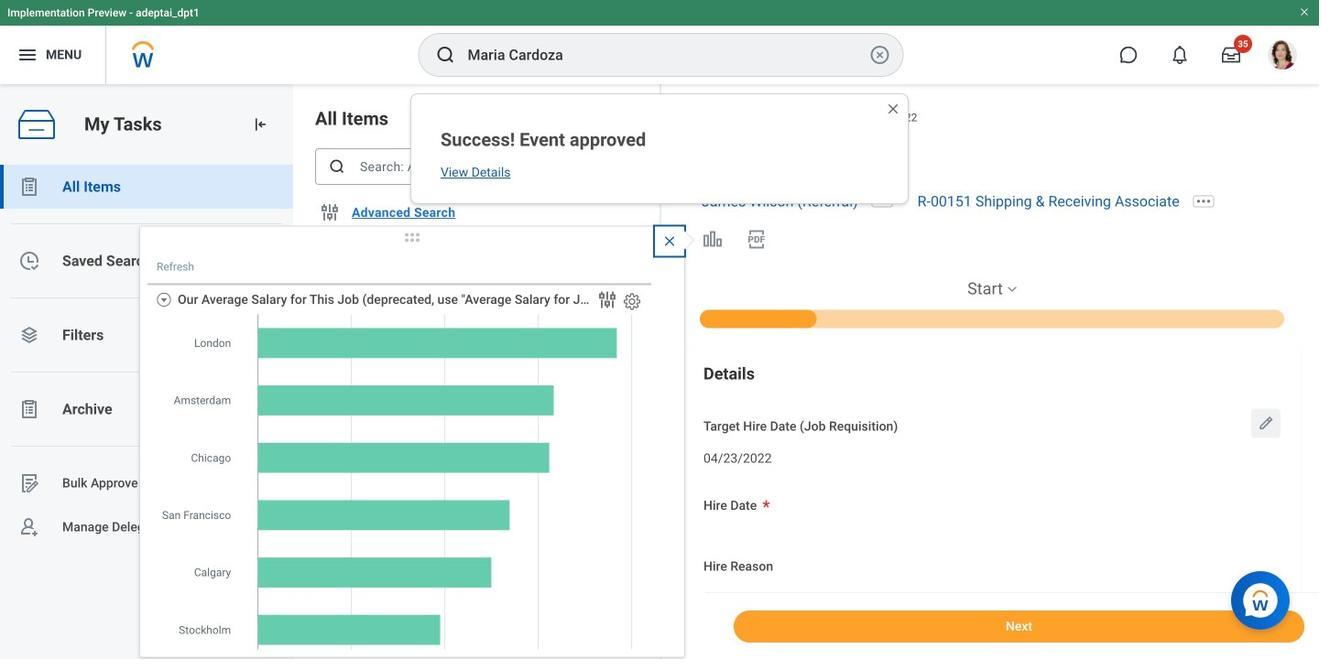 Task type: locate. For each thing, give the bounding box(es) containing it.
edit image
[[1257, 415, 1275, 433]]

user plus image
[[18, 517, 40, 539]]

None text field
[[704, 440, 772, 472]]

dialog
[[410, 93, 909, 204], [139, 226, 721, 660]]

clipboard image down perspective image
[[18, 399, 40, 421]]

list
[[0, 165, 293, 550]]

justify image
[[16, 44, 38, 66]]

1 vertical spatial dialog
[[139, 226, 721, 660]]

perspective image
[[18, 324, 40, 346]]

inbox large image
[[1222, 46, 1241, 64]]

clipboard image
[[18, 176, 40, 198], [18, 399, 40, 421]]

1 clipboard image from the top
[[18, 176, 40, 198]]

search image inside item list element
[[328, 158, 346, 176]]

0 vertical spatial search image
[[435, 44, 457, 66]]

clipboard image up clock check icon
[[18, 176, 40, 198]]

1 vertical spatial search image
[[328, 158, 346, 176]]

transformation import image
[[251, 115, 269, 134]]

5 star image from the top
[[627, 488, 649, 510]]

navigation
[[684, 278, 1301, 329]]

close view related information image
[[662, 234, 677, 249]]

star image
[[627, 239, 649, 261], [627, 292, 649, 314], [627, 345, 649, 367], [627, 399, 649, 421], [627, 488, 649, 510], [627, 578, 649, 600]]

1 vertical spatial clipboard image
[[18, 399, 40, 421]]

search image
[[435, 44, 457, 66], [328, 158, 346, 176]]

collapse image
[[157, 293, 172, 308]]

2 star image from the top
[[627, 292, 649, 314]]

0 vertical spatial dialog
[[410, 93, 909, 204]]

banner
[[0, 0, 1319, 84]]

view printable version (pdf) image
[[746, 229, 768, 251]]

0 vertical spatial clipboard image
[[18, 176, 40, 198]]

4 star image from the top
[[627, 399, 649, 421]]

0 horizontal spatial search image
[[328, 158, 346, 176]]



Task type: vqa. For each thing, say whether or not it's contained in the screenshot.
the View Related Information image
yes



Task type: describe. For each thing, give the bounding box(es) containing it.
1 star image from the top
[[627, 239, 649, 261]]

configure image
[[319, 202, 341, 224]]

item list element
[[293, 84, 662, 660]]

profile logan mcneil image
[[1268, 40, 1297, 73]]

2 clipboard image from the top
[[18, 399, 40, 421]]

6 star image from the top
[[627, 578, 649, 600]]

Search Workday  search field
[[468, 35, 865, 75]]

close image
[[886, 102, 901, 116]]

3 star image from the top
[[627, 345, 649, 367]]

clock check image
[[18, 250, 40, 272]]

1 horizontal spatial search image
[[435, 44, 457, 66]]

notifications large image
[[1171, 46, 1189, 64]]

move modal image
[[394, 227, 431, 249]]

rename image
[[18, 473, 40, 495]]

x circle image
[[869, 44, 891, 66]]

close environment banner image
[[1299, 6, 1310, 17]]

view related information image
[[702, 229, 724, 251]]



